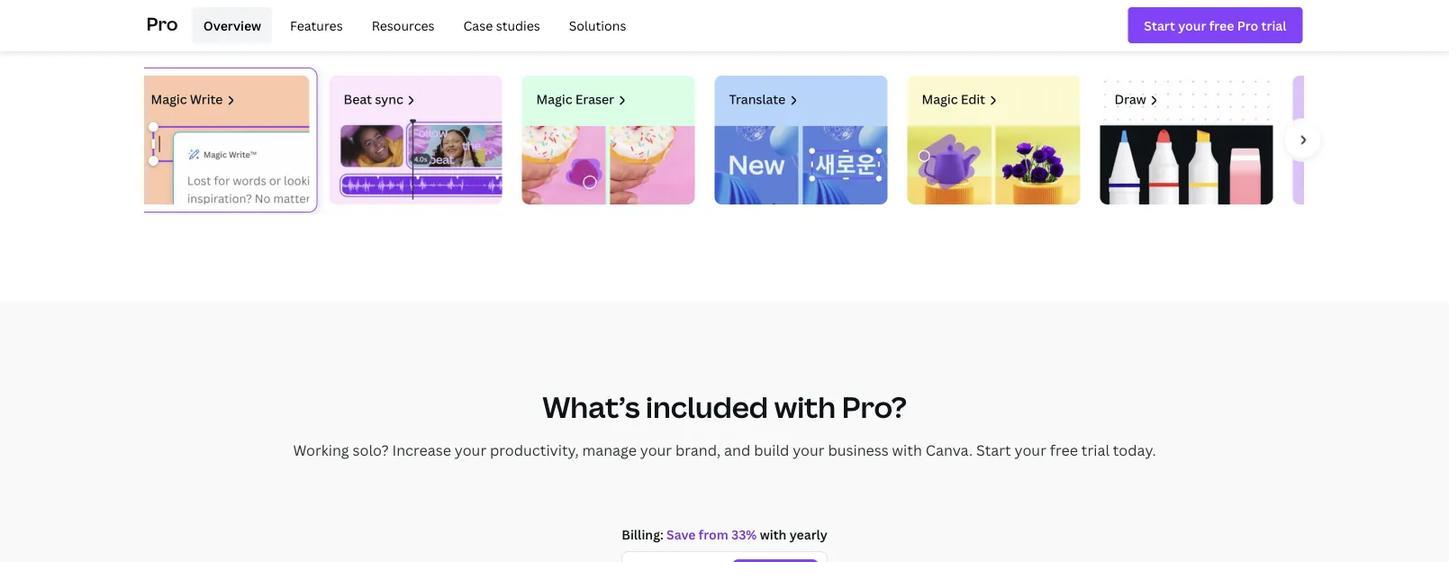 Task type: describe. For each thing, give the bounding box(es) containing it.
trial
[[1082, 441, 1110, 460]]

what's included with pro?
[[543, 388, 907, 427]]

studies
[[496, 16, 540, 34]]

pro?
[[842, 388, 907, 427]]

translate
[[729, 91, 786, 108]]

brand,
[[676, 441, 721, 460]]

magic for magic eraser
[[537, 91, 573, 108]]

case studies
[[464, 16, 540, 34]]

eraser
[[576, 91, 615, 108]]

translate button
[[707, 68, 896, 213]]

magic edit
[[922, 91, 986, 108]]

magic write button
[[128, 68, 318, 213]]

what's
[[543, 388, 640, 427]]

1 vertical spatial with
[[893, 441, 923, 460]]

free
[[1050, 441, 1079, 460]]

solutions
[[569, 16, 627, 34]]

pro element
[[146, 0, 1303, 50]]

beat
[[344, 91, 372, 108]]

draw
[[1115, 91, 1147, 108]]

resources link
[[361, 7, 446, 43]]

write
[[190, 91, 223, 108]]

magic edit button
[[900, 68, 1089, 213]]

and
[[725, 441, 751, 460]]

start
[[977, 441, 1012, 460]]

solutions link
[[558, 7, 637, 43]]

3 your from the left
[[793, 441, 825, 460]]

edit
[[961, 91, 986, 108]]



Task type: locate. For each thing, give the bounding box(es) containing it.
features
[[290, 16, 343, 34]]

menu bar inside pro element
[[185, 7, 637, 43]]

your
[[455, 441, 487, 460], [641, 441, 672, 460], [793, 441, 825, 460], [1015, 441, 1047, 460]]

manage
[[583, 441, 637, 460]]

your left brand,
[[641, 441, 672, 460]]

productivity,
[[490, 441, 579, 460]]

magic inside button
[[151, 91, 187, 108]]

canva.
[[926, 441, 973, 460]]

magic left the edit at top right
[[922, 91, 958, 108]]

overview link
[[193, 7, 272, 43]]

2 your from the left
[[641, 441, 672, 460]]

magic for magic write
[[151, 91, 187, 108]]

beat sync
[[344, 91, 403, 108]]

2 horizontal spatial magic
[[922, 91, 958, 108]]

1 magic from the left
[[151, 91, 187, 108]]

features link
[[279, 7, 354, 43]]

3 magic from the left
[[922, 91, 958, 108]]

magic
[[151, 91, 187, 108], [537, 91, 573, 108], [922, 91, 958, 108]]

your right increase
[[455, 441, 487, 460]]

case
[[464, 16, 493, 34]]

draw button
[[1093, 68, 1282, 213]]

with up build
[[775, 388, 836, 427]]

magic for magic edit
[[922, 91, 958, 108]]

magic left write
[[151, 91, 187, 108]]

magic left eraser
[[537, 91, 573, 108]]

1 your from the left
[[455, 441, 487, 460]]

magic write
[[151, 91, 223, 108]]

sync
[[375, 91, 403, 108]]

0 horizontal spatial magic
[[151, 91, 187, 108]]

0 vertical spatial with
[[775, 388, 836, 427]]

magic eraser button
[[514, 68, 703, 213]]

4 your from the left
[[1015, 441, 1047, 460]]

1 horizontal spatial with
[[893, 441, 923, 460]]

with left canva. in the right of the page
[[893, 441, 923, 460]]

solo?
[[353, 441, 389, 460]]

your right build
[[793, 441, 825, 460]]

build
[[754, 441, 790, 460]]

increase
[[392, 441, 451, 460]]

case studies link
[[453, 7, 551, 43]]

working
[[293, 441, 349, 460]]

working solo? increase your productivity, manage your brand, and build your business with canva. start your free trial today.
[[293, 441, 1157, 460]]

business
[[828, 441, 889, 460]]

today.
[[1114, 441, 1157, 460]]

0 horizontal spatial with
[[775, 388, 836, 427]]

overview
[[203, 16, 261, 34]]

pro
[[146, 11, 178, 35]]

magic eraser
[[537, 91, 615, 108]]

1 horizontal spatial magic
[[537, 91, 573, 108]]

menu bar containing overview
[[185, 7, 637, 43]]

beat sync button
[[321, 68, 510, 213]]

2 magic from the left
[[537, 91, 573, 108]]

your left free
[[1015, 441, 1047, 460]]

resources
[[372, 16, 435, 34]]

included
[[646, 388, 769, 427]]

with
[[775, 388, 836, 427], [893, 441, 923, 460]]

menu bar
[[185, 7, 637, 43]]



Task type: vqa. For each thing, say whether or not it's contained in the screenshot.
first your from the left
yes



